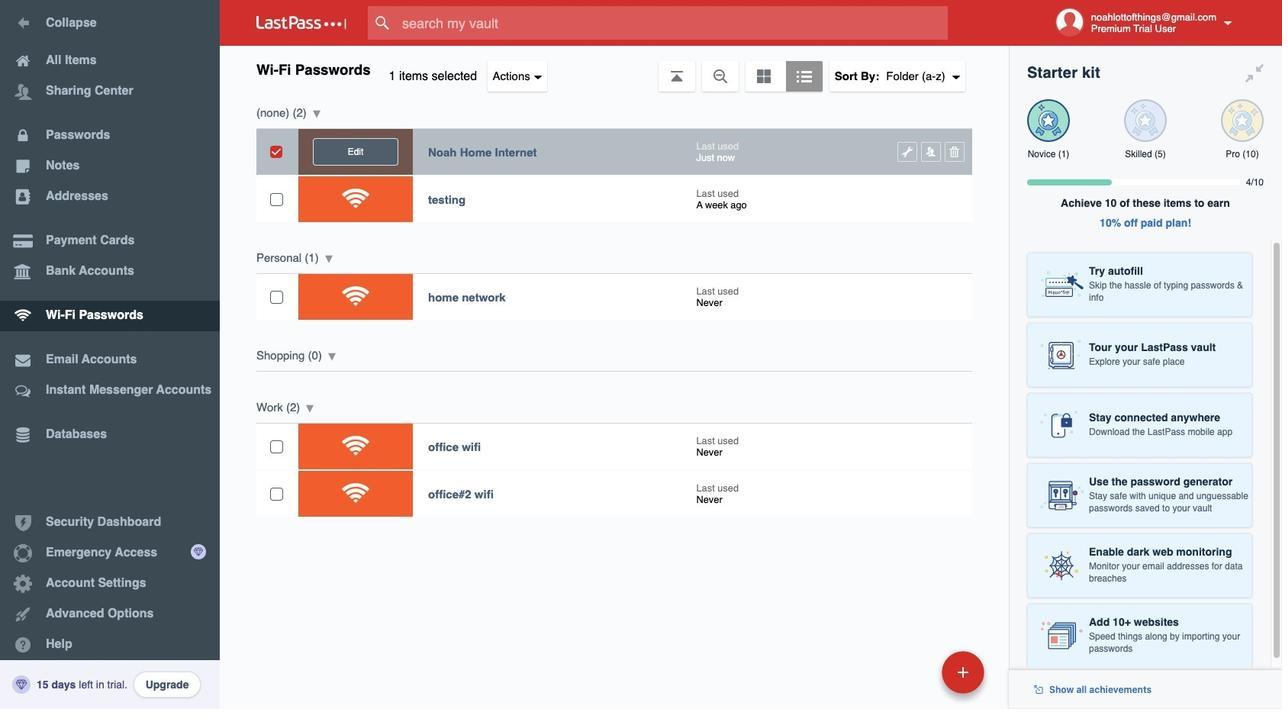 Task type: locate. For each thing, give the bounding box(es) containing it.
Search search field
[[368, 6, 978, 40]]



Task type: describe. For each thing, give the bounding box(es) containing it.
lastpass image
[[257, 16, 347, 30]]

new item navigation
[[837, 647, 994, 709]]

new item element
[[837, 650, 990, 694]]

search my vault text field
[[368, 6, 978, 40]]

main navigation navigation
[[0, 0, 220, 709]]

vault options navigation
[[220, 46, 1009, 92]]



